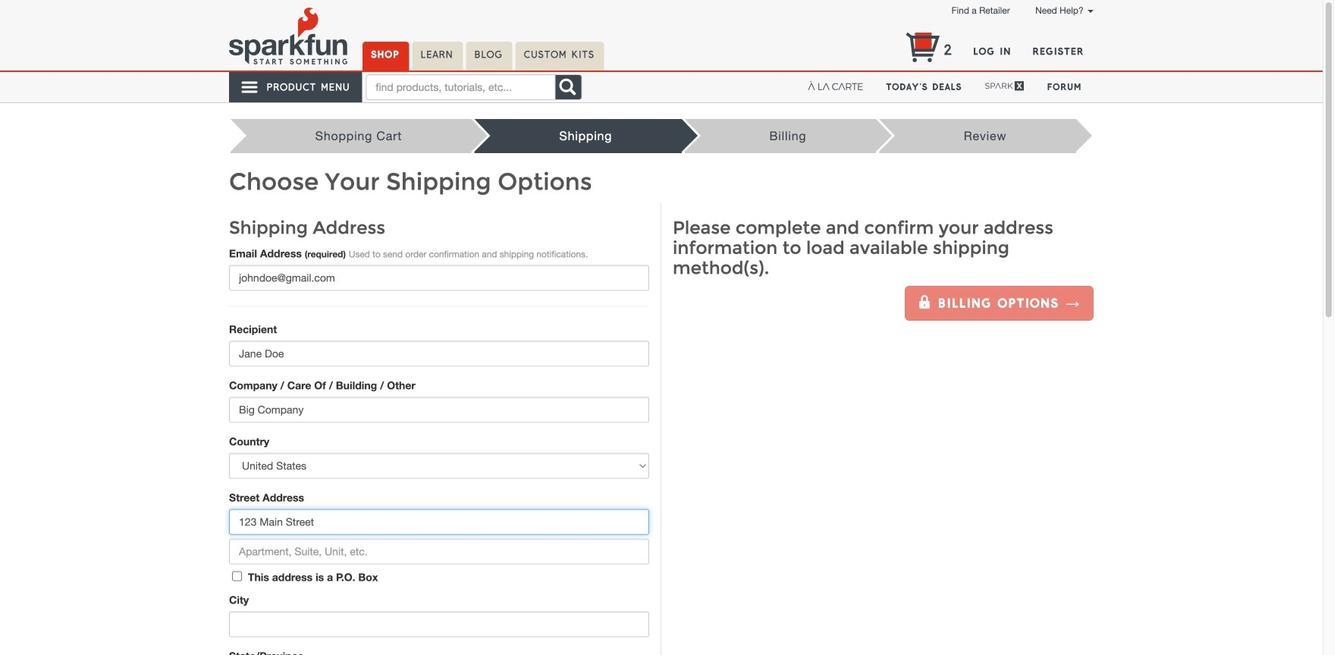 Task type: locate. For each thing, give the bounding box(es) containing it.
Apartment, Suite, Unit, etc. text field
[[229, 539, 649, 565]]

None checkbox
[[232, 572, 242, 582]]

Street Address, PO Box, etc. text field
[[229, 509, 649, 535]]

None text field
[[229, 397, 649, 423]]

None text field
[[229, 612, 649, 638]]

hamburger image
[[241, 78, 260, 96]]



Task type: describe. For each thing, give the bounding box(es) containing it.
find products, tutorials, etc... text field
[[366, 74, 556, 100]]

Jane Doe text field
[[229, 341, 649, 367]]

jane@example.com email field
[[229, 265, 649, 291]]

lock image
[[918, 295, 933, 309]]

checkout progress element
[[229, 119, 1078, 153]]



Task type: vqa. For each thing, say whether or not it's contained in the screenshot.
Apartment, Suite, Unit, etc. text box
yes



